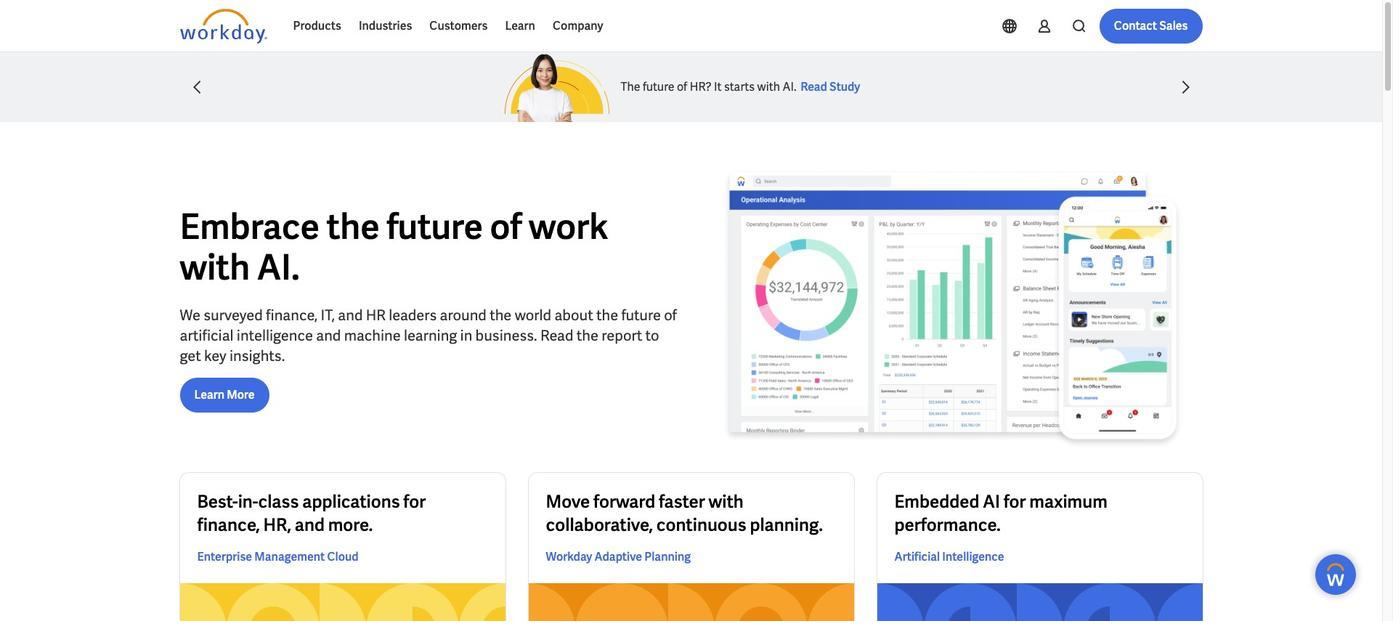 Task type: describe. For each thing, give the bounding box(es) containing it.
learn more
[[194, 387, 255, 402]]

previous announcement image
[[189, 78, 206, 96]]

intelligence
[[943, 549, 1005, 565]]

desktop view of financial management operational analysis dashboard showing operating expenses by cost center and mobile view of human capital management home screen showing suggested tasks and announcements. image
[[703, 169, 1203, 450]]

customers button
[[421, 9, 497, 44]]

it,
[[321, 306, 335, 324]]

machine
[[344, 326, 401, 345]]

the
[[621, 79, 641, 94]]

of inside we surveyed finance, it, and hr leaders around the world about the future of artificial intelligence and machine learning in business. read the report to get key insights.
[[664, 306, 677, 324]]

enterprise management cloud
[[197, 549, 359, 565]]

best-in-class applications for finance, hr, and more.
[[197, 491, 426, 536]]

ai
[[983, 491, 1000, 513]]

hr?
[[690, 79, 712, 94]]

future inside the embrace the future of work with ai.
[[387, 204, 483, 249]]

company button
[[544, 9, 612, 44]]

learn button
[[497, 9, 544, 44]]

business.
[[476, 326, 537, 345]]

ai. inside the embrace the future of work with ai.
[[257, 245, 300, 290]]

move
[[546, 491, 590, 513]]

company
[[553, 18, 603, 33]]

1 vertical spatial and
[[316, 326, 341, 345]]

starts
[[724, 79, 755, 94]]

more.
[[328, 514, 373, 536]]

planning
[[645, 549, 691, 565]]

hr
[[366, 306, 386, 324]]

insights.
[[230, 346, 285, 365]]

the inside the embrace the future of work with ai.
[[327, 204, 380, 249]]

sales
[[1160, 18, 1188, 33]]

0 vertical spatial and
[[338, 306, 363, 324]]

in-
[[238, 491, 258, 513]]

read study link
[[796, 78, 865, 96]]

we surveyed finance, it, and hr leaders around the world about the future of artificial intelligence and machine learning in business. read the report to get key insights.
[[180, 306, 677, 365]]

0 vertical spatial with
[[758, 79, 780, 94]]

0 vertical spatial future
[[643, 79, 675, 94]]

report
[[602, 326, 643, 345]]

woman with yellow sun behind her. image
[[505, 52, 609, 122]]

with inside move forward faster with collaborative, continuous planning.
[[709, 491, 744, 513]]

read inside we surveyed finance, it, and hr leaders around the world about the future of artificial intelligence and machine learning in business. read the report to get key insights.
[[541, 326, 574, 345]]

1 horizontal spatial read
[[801, 79, 828, 94]]

contact
[[1114, 18, 1158, 33]]

management
[[255, 549, 325, 565]]

with inside the embrace the future of work with ai.
[[180, 245, 250, 290]]

surveyed
[[204, 306, 263, 324]]

embedded ai for maximum performance.
[[895, 491, 1108, 536]]

for inside embedded ai for maximum performance.
[[1004, 491, 1026, 513]]

artificial
[[895, 549, 940, 565]]

artificial
[[180, 326, 234, 345]]

workday
[[546, 549, 592, 565]]

continuous
[[657, 514, 747, 536]]

enterprise
[[197, 549, 252, 565]]

enterprise management cloud link
[[197, 549, 359, 566]]

and inside best-in-class applications for finance, hr, and more.
[[295, 514, 325, 536]]

artificial intelligence link
[[895, 549, 1005, 566]]

best-
[[197, 491, 238, 513]]

it
[[714, 79, 722, 94]]

around
[[440, 306, 487, 324]]



Task type: vqa. For each thing, say whether or not it's contained in the screenshot.
bottommost Future
yes



Task type: locate. For each thing, give the bounding box(es) containing it.
embrace
[[180, 204, 320, 249]]

1 vertical spatial learn
[[194, 387, 225, 402]]

read left study
[[801, 79, 828, 94]]

of
[[677, 79, 688, 94], [490, 204, 522, 249], [664, 306, 677, 324]]

0 horizontal spatial read
[[541, 326, 574, 345]]

1 for from the left
[[404, 491, 426, 513]]

workday adaptive planning link
[[546, 549, 691, 566]]

2 vertical spatial future
[[622, 306, 661, 324]]

leaders
[[389, 306, 437, 324]]

with up continuous
[[709, 491, 744, 513]]

about
[[555, 306, 593, 324]]

1 vertical spatial read
[[541, 326, 574, 345]]

more
[[227, 387, 255, 402]]

for inside best-in-class applications for finance, hr, and more.
[[404, 491, 426, 513]]

learning
[[404, 326, 457, 345]]

2 vertical spatial and
[[295, 514, 325, 536]]

1 vertical spatial with
[[180, 245, 250, 290]]

ai. up surveyed
[[257, 245, 300, 290]]

to
[[646, 326, 659, 345]]

0 horizontal spatial ai.
[[257, 245, 300, 290]]

the
[[327, 204, 380, 249], [490, 306, 512, 324], [597, 306, 619, 324], [577, 326, 599, 345]]

go to the homepage image
[[180, 9, 267, 44]]

1 horizontal spatial ai.
[[783, 79, 797, 94]]

2 for from the left
[[1004, 491, 1026, 513]]

ai. right starts at the right of page
[[783, 79, 797, 94]]

0 vertical spatial finance,
[[266, 306, 318, 324]]

2 vertical spatial of
[[664, 306, 677, 324]]

learn left more
[[194, 387, 225, 402]]

the future of hr? it starts with ai. read study
[[621, 79, 861, 94]]

with
[[758, 79, 780, 94], [180, 245, 250, 290], [709, 491, 744, 513]]

0 horizontal spatial finance,
[[197, 514, 260, 536]]

finance, up intelligence at the left bottom
[[266, 306, 318, 324]]

1 horizontal spatial for
[[1004, 491, 1026, 513]]

class
[[258, 491, 299, 513]]

learn more link
[[180, 378, 269, 412]]

learn
[[505, 18, 535, 33], [194, 387, 225, 402]]

1 horizontal spatial learn
[[505, 18, 535, 33]]

faster
[[659, 491, 705, 513]]

intelligence
[[237, 326, 313, 345]]

forward
[[594, 491, 656, 513]]

maximum
[[1030, 491, 1108, 513]]

future
[[643, 79, 675, 94], [387, 204, 483, 249], [622, 306, 661, 324]]

1 vertical spatial finance,
[[197, 514, 260, 536]]

hr,
[[263, 514, 291, 536]]

and right it,
[[338, 306, 363, 324]]

finance, inside we surveyed finance, it, and hr leaders around the world about the future of artificial intelligence and machine learning in business. read the report to get key insights.
[[266, 306, 318, 324]]

with right starts at the right of page
[[758, 79, 780, 94]]

learn for learn more
[[194, 387, 225, 402]]

ai.
[[783, 79, 797, 94], [257, 245, 300, 290]]

for
[[404, 491, 426, 513], [1004, 491, 1026, 513]]

contact sales link
[[1100, 9, 1203, 44]]

finance, down best-
[[197, 514, 260, 536]]

for right ai
[[1004, 491, 1026, 513]]

finance, inside best-in-class applications for finance, hr, and more.
[[197, 514, 260, 536]]

applications
[[302, 491, 400, 513]]

cloud
[[327, 549, 359, 565]]

0 vertical spatial of
[[677, 79, 688, 94]]

industries button
[[350, 9, 421, 44]]

1 vertical spatial of
[[490, 204, 522, 249]]

artificial intelligence
[[895, 549, 1005, 565]]

in
[[460, 326, 473, 345]]

and
[[338, 306, 363, 324], [316, 326, 341, 345], [295, 514, 325, 536]]

we
[[180, 306, 201, 324]]

products
[[293, 18, 341, 33]]

embrace the future of work with ai.
[[180, 204, 608, 290]]

get
[[180, 346, 201, 365]]

collaborative,
[[546, 514, 653, 536]]

and down it,
[[316, 326, 341, 345]]

0 horizontal spatial with
[[180, 245, 250, 290]]

1 horizontal spatial finance,
[[266, 306, 318, 324]]

workday adaptive planning
[[546, 549, 691, 565]]

key
[[204, 346, 226, 365]]

with up surveyed
[[180, 245, 250, 290]]

1 vertical spatial ai.
[[257, 245, 300, 290]]

2 vertical spatial with
[[709, 491, 744, 513]]

learn for learn
[[505, 18, 535, 33]]

learn left company
[[505, 18, 535, 33]]

finance,
[[266, 306, 318, 324], [197, 514, 260, 536]]

0 vertical spatial learn
[[505, 18, 535, 33]]

read down about
[[541, 326, 574, 345]]

0 vertical spatial read
[[801, 79, 828, 94]]

planning.
[[750, 514, 823, 536]]

embedded
[[895, 491, 980, 513]]

performance.
[[895, 514, 1001, 536]]

1 vertical spatial future
[[387, 204, 483, 249]]

2 horizontal spatial with
[[758, 79, 780, 94]]

learn inside dropdown button
[[505, 18, 535, 33]]

world
[[515, 306, 552, 324]]

next announcement image
[[1177, 78, 1194, 96]]

products button
[[284, 9, 350, 44]]

future inside we surveyed finance, it, and hr leaders around the world about the future of artificial intelligence and machine learning in business. read the report to get key insights.
[[622, 306, 661, 324]]

read
[[801, 79, 828, 94], [541, 326, 574, 345]]

industries
[[359, 18, 412, 33]]

and right hr,
[[295, 514, 325, 536]]

0 horizontal spatial learn
[[194, 387, 225, 402]]

work
[[529, 204, 608, 249]]

of inside the embrace the future of work with ai.
[[490, 204, 522, 249]]

contact sales
[[1114, 18, 1188, 33]]

0 horizontal spatial for
[[404, 491, 426, 513]]

move forward faster with collaborative, continuous planning.
[[546, 491, 823, 536]]

for right the 'applications'
[[404, 491, 426, 513]]

0 vertical spatial ai.
[[783, 79, 797, 94]]

customers
[[430, 18, 488, 33]]

adaptive
[[595, 549, 642, 565]]

1 horizontal spatial with
[[709, 491, 744, 513]]

study
[[830, 79, 861, 94]]



